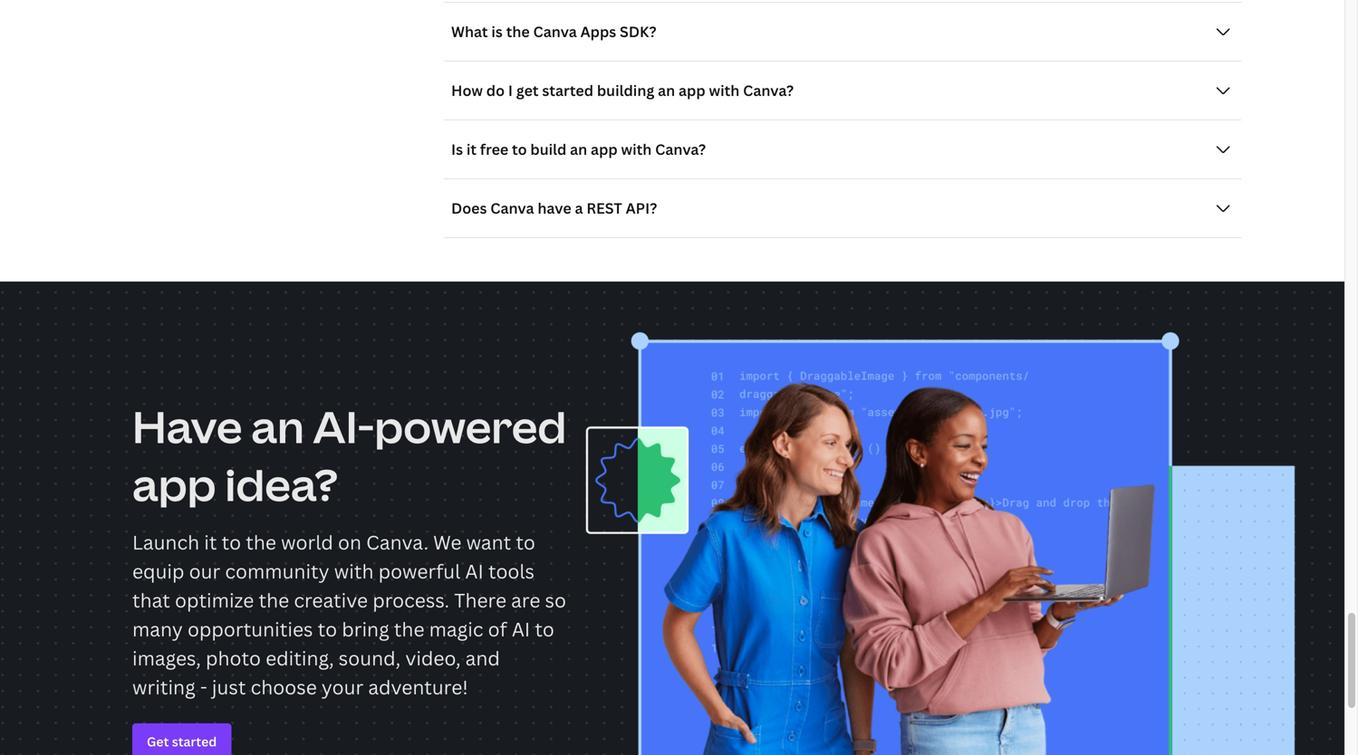 Task type: vqa. For each thing, say whether or not it's contained in the screenshot.
Elements
no



Task type: locate. For each thing, give the bounding box(es) containing it.
an left ai-
[[251, 397, 304, 456]]

started right "get"
[[172, 734, 217, 751]]

1 horizontal spatial with
[[621, 140, 652, 159]]

what
[[451, 22, 488, 41]]

idea?
[[225, 455, 338, 514]]

want
[[466, 530, 511, 556]]

tools
[[488, 559, 535, 585]]

0 horizontal spatial started
[[172, 734, 217, 751]]

ai
[[465, 559, 484, 585], [512, 617, 530, 642]]

app
[[679, 81, 706, 100], [591, 140, 618, 159], [132, 455, 216, 514]]

0 vertical spatial started
[[542, 81, 594, 100]]

adventure!
[[368, 675, 468, 700]]

an right building
[[658, 81, 675, 100]]

1 horizontal spatial canva?
[[743, 81, 794, 100]]

app up "launch"
[[132, 455, 216, 514]]

just
[[212, 675, 246, 700]]

canva left 'have'
[[490, 198, 534, 218]]

0 horizontal spatial an
[[251, 397, 304, 456]]

get
[[516, 81, 539, 100]]

1 horizontal spatial it
[[467, 140, 477, 159]]

canva?
[[743, 81, 794, 100], [655, 140, 706, 159]]

how
[[451, 81, 483, 100]]

it up our
[[204, 530, 217, 556]]

ai right of
[[512, 617, 530, 642]]

1 vertical spatial app
[[591, 140, 618, 159]]

2 vertical spatial with
[[334, 559, 374, 585]]

to
[[512, 140, 527, 159], [222, 530, 241, 556], [516, 530, 535, 556], [318, 617, 337, 642], [535, 617, 554, 642]]

what is the canva apps sdk? button
[[444, 14, 1241, 50]]

are
[[511, 588, 540, 613]]

that
[[132, 588, 170, 613]]

equip
[[132, 559, 184, 585]]

choose
[[251, 675, 317, 700]]

to down creative
[[318, 617, 337, 642]]

how do i get started building an app with canva? button
[[444, 73, 1241, 109]]

is it free to build an app with canva? button
[[444, 131, 1241, 168]]

have
[[538, 198, 571, 218]]

canva left apps
[[533, 22, 577, 41]]

0 vertical spatial app
[[679, 81, 706, 100]]

2 vertical spatial an
[[251, 397, 304, 456]]

it right is
[[467, 140, 477, 159]]

ai-
[[313, 397, 375, 456]]

0 vertical spatial an
[[658, 81, 675, 100]]

started
[[542, 81, 594, 100], [172, 734, 217, 751]]

1 vertical spatial started
[[172, 734, 217, 751]]

1 vertical spatial with
[[621, 140, 652, 159]]

the up community
[[246, 530, 276, 556]]

2 horizontal spatial app
[[679, 81, 706, 100]]

started right get
[[542, 81, 594, 100]]

an right build
[[570, 140, 587, 159]]

with inside launch it to the world on canva. we want to equip our community with powerful ai tools that optimize the creative process. there are so many opportunities to bring the magic of ai to images, photo editing, sound, video, and writing - just choose your adventure!
[[334, 559, 374, 585]]

it inside is it free to build an app with canva? dropdown button
[[467, 140, 477, 159]]

1 horizontal spatial app
[[591, 140, 618, 159]]

it for launch
[[204, 530, 217, 556]]

have
[[132, 397, 242, 456]]

apps
[[581, 22, 616, 41]]

0 horizontal spatial it
[[204, 530, 217, 556]]

get
[[147, 734, 169, 751]]

the inside dropdown button
[[506, 22, 530, 41]]

canva
[[533, 22, 577, 41], [490, 198, 534, 218]]

an inside have an ai-powered app idea?
[[251, 397, 304, 456]]

app right build
[[591, 140, 618, 159]]

1 horizontal spatial an
[[570, 140, 587, 159]]

community
[[225, 559, 329, 585]]

with
[[709, 81, 740, 100], [621, 140, 652, 159], [334, 559, 374, 585]]

a
[[575, 198, 583, 218]]

0 vertical spatial it
[[467, 140, 477, 159]]

the right the is
[[506, 22, 530, 41]]

0 vertical spatial ai
[[465, 559, 484, 585]]

it
[[467, 140, 477, 159], [204, 530, 217, 556]]

get started
[[147, 734, 217, 751]]

0 horizontal spatial app
[[132, 455, 216, 514]]

1 vertical spatial canva
[[490, 198, 534, 218]]

0 vertical spatial canva
[[533, 22, 577, 41]]

building
[[597, 81, 655, 100]]

ai up there at the left of the page
[[465, 559, 484, 585]]

1 horizontal spatial started
[[542, 81, 594, 100]]

0 horizontal spatial with
[[334, 559, 374, 585]]

2 vertical spatial app
[[132, 455, 216, 514]]

build
[[530, 140, 567, 159]]

creative
[[294, 588, 368, 613]]

1 vertical spatial ai
[[512, 617, 530, 642]]

is
[[451, 140, 463, 159]]

the
[[506, 22, 530, 41], [246, 530, 276, 556], [259, 588, 289, 613], [394, 617, 425, 642]]

an
[[658, 81, 675, 100], [570, 140, 587, 159], [251, 397, 304, 456]]

bring
[[342, 617, 389, 642]]

0 horizontal spatial canva?
[[655, 140, 706, 159]]

app right building
[[679, 81, 706, 100]]

to right free
[[512, 140, 527, 159]]

it for is
[[467, 140, 477, 159]]

1 vertical spatial canva?
[[655, 140, 706, 159]]

it inside launch it to the world on canva. we want to equip our community with powerful ai tools that optimize the creative process. there are so many opportunities to bring the magic of ai to images, photo editing, sound, video, and writing - just choose your adventure!
[[204, 530, 217, 556]]

1 horizontal spatial ai
[[512, 617, 530, 642]]

how do i get started building an app with canva?
[[451, 81, 794, 100]]

1 vertical spatial it
[[204, 530, 217, 556]]

process.
[[373, 588, 450, 613]]

0 vertical spatial with
[[709, 81, 740, 100]]



Task type: describe. For each thing, give the bounding box(es) containing it.
2 horizontal spatial with
[[709, 81, 740, 100]]

0 horizontal spatial ai
[[465, 559, 484, 585]]

there
[[454, 588, 507, 613]]

to inside dropdown button
[[512, 140, 527, 159]]

does canva have a rest api?
[[451, 198, 657, 218]]

we
[[433, 530, 462, 556]]

to up community
[[222, 530, 241, 556]]

powered
[[375, 397, 567, 456]]

the down community
[[259, 588, 289, 613]]

our
[[189, 559, 220, 585]]

video,
[[405, 646, 461, 671]]

to up the tools at left bottom
[[516, 530, 535, 556]]

have an ai-powered app idea?
[[132, 397, 567, 514]]

on
[[338, 530, 362, 556]]

of
[[488, 617, 507, 642]]

images,
[[132, 646, 201, 671]]

does
[[451, 198, 487, 218]]

does canva have a rest api? button
[[444, 190, 1241, 227]]

so
[[545, 588, 566, 613]]

photo
[[206, 646, 261, 671]]

powerful
[[378, 559, 461, 585]]

free
[[480, 140, 509, 159]]

your
[[322, 675, 364, 700]]

and
[[465, 646, 500, 671]]

editing,
[[266, 646, 334, 671]]

rest
[[587, 198, 622, 218]]

opportunities
[[188, 617, 313, 642]]

the down process.
[[394, 617, 425, 642]]

magic
[[429, 617, 483, 642]]

many
[[132, 617, 183, 642]]

started inside get started link
[[172, 734, 217, 751]]

sdk?
[[620, 22, 657, 41]]

canva inside does canva have a rest api? dropdown button
[[490, 198, 534, 218]]

i
[[508, 81, 513, 100]]

sound,
[[339, 646, 401, 671]]

get started link
[[132, 724, 231, 756]]

what is the canva apps sdk?
[[451, 22, 657, 41]]

app inside have an ai-powered app idea?
[[132, 455, 216, 514]]

launch it to the world on canva. we want to equip our community with powerful ai tools that optimize the creative process. there are so many opportunities to bring the magic of ai to images, photo editing, sound, video, and writing - just choose your adventure!
[[132, 530, 566, 700]]

api?
[[626, 198, 657, 218]]

2 horizontal spatial an
[[658, 81, 675, 100]]

-
[[200, 675, 207, 700]]

launch
[[132, 530, 199, 556]]

0 vertical spatial canva?
[[743, 81, 794, 100]]

is it free to build an app with canva?
[[451, 140, 706, 159]]

optimize
[[175, 588, 254, 613]]

to down so
[[535, 617, 554, 642]]

canva.
[[366, 530, 429, 556]]

started inside how do i get started building an app with canva? dropdown button
[[542, 81, 594, 100]]

world
[[281, 530, 333, 556]]

writing
[[132, 675, 195, 700]]

is
[[491, 22, 503, 41]]

1 vertical spatial an
[[570, 140, 587, 159]]

canva inside what is the canva apps sdk? dropdown button
[[533, 22, 577, 41]]

do
[[486, 81, 505, 100]]



